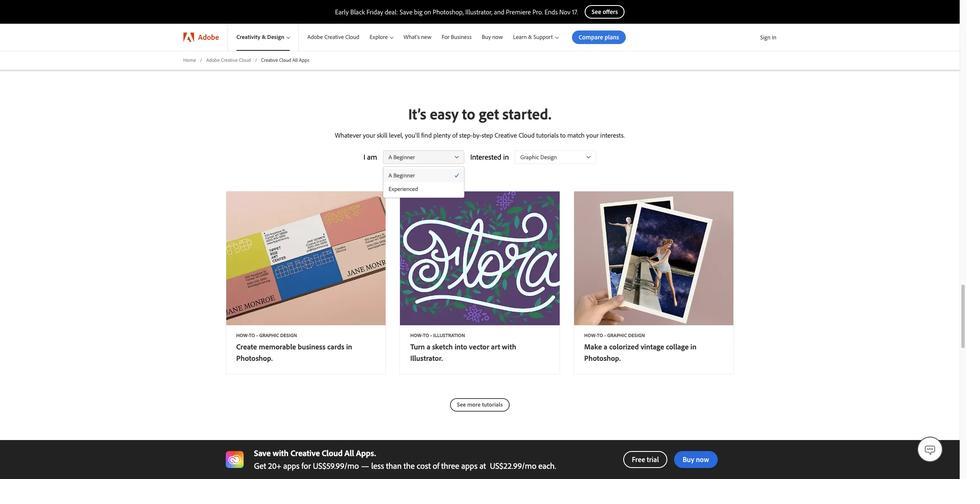 Task type: locate. For each thing, give the bounding box(es) containing it.
1 horizontal spatial your
[[587, 131, 599, 139]]

0 horizontal spatial with
[[273, 448, 289, 459]]

1 horizontal spatial /mo
[[522, 461, 537, 472]]

adobe up apps
[[307, 33, 323, 41]]

1 horizontal spatial a
[[604, 342, 608, 352]]

us$ right at
[[490, 461, 504, 472]]

1 /mo from the left
[[345, 461, 359, 472]]

turn
[[411, 342, 425, 352]]

adobe right home
[[206, 57, 220, 63]]

1 vertical spatial adobe creative cloud link
[[206, 57, 251, 64]]

0 vertical spatial a
[[389, 153, 392, 161]]

1 horizontal spatial buy now
[[683, 455, 710, 464]]

0 vertical spatial now
[[493, 33, 503, 41]]

17.
[[573, 8, 578, 16]]

find
[[422, 131, 432, 139]]

0 horizontal spatial your
[[363, 131, 376, 139]]

adobe creative cloud down creativity
[[206, 57, 251, 63]]

am
[[367, 152, 377, 162]]

how- inside how-to • graphic design make a colorized vintage collage in photoshop.
[[585, 332, 597, 339]]

your left skill
[[363, 131, 376, 139]]

1 photoshop. from the left
[[236, 354, 273, 363]]

1 us$ from the left
[[313, 461, 327, 472]]

0 horizontal spatial •
[[256, 332, 258, 339]]

whatever your skill level, you'll find plenty of step-by-step creative cloud tutorials to match your interests.
[[335, 131, 625, 139]]

0 horizontal spatial buy now link
[[477, 24, 508, 51]]

1 horizontal spatial 99
[[513, 461, 522, 472]]

to inside how-to • graphic design make a colorized vintage collage in photoshop.
[[597, 332, 603, 339]]

2 • from the left
[[430, 332, 432, 339]]

memorable
[[259, 342, 296, 352]]

how-to • graphic design make a colorized vintage collage in photoshop.
[[585, 332, 697, 363]]

3 how- from the left
[[585, 332, 597, 339]]

in right "interested"
[[503, 152, 509, 162]]

0 horizontal spatial photoshop.
[[236, 354, 273, 363]]

how-
[[236, 332, 249, 339], [411, 332, 423, 339], [585, 332, 597, 339]]

1 vertical spatial adobe creative cloud
[[206, 57, 251, 63]]

your
[[363, 131, 376, 139], [587, 131, 599, 139]]

0 horizontal spatial 99
[[336, 461, 345, 472]]

1 horizontal spatial us$
[[490, 461, 504, 472]]

1 horizontal spatial now
[[696, 455, 710, 464]]

& inside creativity & design popup button
[[262, 33, 266, 41]]

0 horizontal spatial apps
[[283, 461, 300, 472]]

buy right business
[[482, 33, 491, 41]]

99
[[336, 461, 345, 472], [513, 461, 522, 472]]

all left apps. on the left bottom
[[345, 448, 354, 459]]

& right creativity
[[262, 33, 266, 41]]

photoshop. down make at the bottom
[[585, 354, 621, 363]]

1 horizontal spatial all
[[345, 448, 354, 459]]

a beginner inside popup button
[[389, 153, 415, 161]]

99 right 59
[[336, 461, 345, 472]]

a beginner button
[[383, 150, 465, 164]]

2 horizontal spatial •
[[605, 332, 606, 339]]

creative down 'early'
[[325, 33, 344, 41]]

1 vertical spatial with
[[273, 448, 289, 459]]

1 • from the left
[[256, 332, 258, 339]]

1 a from the top
[[389, 153, 392, 161]]

creative cloud all apps
[[261, 57, 310, 63]]

0 horizontal spatial tutorials
[[482, 401, 503, 409]]

save
[[400, 8, 413, 16], [254, 448, 271, 459]]

1 vertical spatial of
[[433, 461, 440, 472]]

1 horizontal spatial buy
[[683, 455, 695, 464]]

0 horizontal spatial us$
[[313, 461, 327, 472]]

1 vertical spatial buy now
[[683, 455, 710, 464]]

& for creativity
[[262, 33, 266, 41]]

0 horizontal spatial a
[[427, 342, 431, 352]]

1 horizontal spatial apps
[[462, 461, 478, 472]]

1 a from the left
[[427, 342, 431, 352]]

0 vertical spatial save
[[400, 8, 413, 16]]

1 horizontal spatial with
[[502, 342, 517, 352]]

& inside learn & support dropdown button
[[528, 33, 533, 41]]

tutorials right more
[[482, 401, 503, 409]]

a beginner
[[389, 153, 415, 161], [389, 172, 415, 179]]

graphic up colorized
[[608, 332, 627, 339]]

/mo left each.
[[522, 461, 537, 472]]

tutorials up graphic design popup button
[[537, 131, 559, 139]]

1 horizontal spatial of
[[453, 131, 458, 139]]

0 horizontal spatial now
[[493, 33, 503, 41]]

1 horizontal spatial adobe creative cloud
[[307, 33, 360, 41]]

step-
[[459, 131, 473, 139]]

it's easy to get started.
[[409, 104, 552, 123]]

2 a from the left
[[604, 342, 608, 352]]

1 vertical spatial all
[[345, 448, 354, 459]]

0 vertical spatial beginner
[[394, 153, 415, 161]]

plenty
[[434, 131, 451, 139]]

graphic design
[[521, 153, 557, 161]]

0 vertical spatial tutorials
[[537, 131, 559, 139]]

with
[[502, 342, 517, 352], [273, 448, 289, 459]]

0 vertical spatial buy
[[482, 33, 491, 41]]

1 vertical spatial buy now link
[[675, 452, 718, 469]]

2 horizontal spatial graphic
[[608, 332, 627, 339]]

a beginner list box
[[384, 169, 464, 196]]

beginner up experienced at the top
[[394, 172, 415, 179]]

2 horizontal spatial how-
[[585, 332, 597, 339]]

design
[[267, 33, 284, 41], [541, 153, 557, 161], [280, 332, 297, 339], [629, 332, 645, 339]]

the
[[404, 461, 415, 472]]

1 & from the left
[[262, 33, 266, 41]]

on
[[424, 8, 432, 16]]

interested
[[471, 152, 502, 162]]

in inside how-to • graphic design make a colorized vintage collage in photoshop.
[[691, 342, 697, 352]]

tutorials
[[537, 131, 559, 139], [482, 401, 503, 409]]

interested in
[[471, 152, 509, 162]]

cloud down black
[[346, 33, 360, 41]]

with right art at right bottom
[[502, 342, 517, 352]]

0 horizontal spatial in
[[346, 342, 352, 352]]

for
[[442, 33, 450, 41]]

graphic right interested in
[[521, 153, 539, 161]]

& right learn on the right of page
[[528, 33, 533, 41]]

how- for make a colorized vintage collage in photoshop.
[[585, 332, 597, 339]]

photoshop. down create
[[236, 354, 273, 363]]

free trial link
[[624, 452, 668, 469]]

2 a beginner from the top
[[389, 172, 415, 179]]

to up make at the bottom
[[597, 332, 603, 339]]

a beginner for a beginner list box
[[389, 172, 415, 179]]

vector
[[469, 342, 490, 352]]

us$ right for
[[313, 461, 327, 472]]

2 how- from the left
[[411, 332, 423, 339]]

graphic inside popup button
[[521, 153, 539, 161]]

of inside save with creative cloud all apps. get 20+ apps for us$ 59 . 99 /mo — less than the cost of three apps at us$ 22 . 99 /mo each.
[[433, 461, 440, 472]]

—
[[361, 461, 370, 472]]

a beginner inside list box
[[389, 172, 415, 179]]

creative up for
[[291, 448, 320, 459]]

in right 'collage'
[[691, 342, 697, 352]]

2 . from the left
[[512, 461, 513, 472]]

each.
[[539, 461, 557, 472]]

all
[[293, 57, 298, 63], [345, 448, 354, 459]]

1 horizontal spatial graphic
[[521, 153, 539, 161]]

• inside how-to • graphic design create memorable business cards in photoshop.
[[256, 332, 258, 339]]

apps left at
[[462, 461, 478, 472]]

2 your from the left
[[587, 131, 599, 139]]

buy now link
[[477, 24, 508, 51], [675, 452, 718, 469]]

0 horizontal spatial adobe creative cloud
[[206, 57, 251, 63]]

make
[[585, 342, 602, 352]]

3 • from the left
[[605, 332, 606, 339]]

how- up create
[[236, 332, 249, 339]]

graphic inside how-to • graphic design create memorable business cards in photoshop.
[[259, 332, 279, 339]]

photoshop,
[[433, 8, 464, 16]]

creative
[[325, 33, 344, 41], [221, 57, 238, 63], [261, 57, 278, 63], [495, 131, 517, 139], [291, 448, 320, 459]]

to inside how-to • illustration turn a sketch into vector art with illustrator.
[[423, 332, 429, 339]]

how- inside how-to • graphic design create memorable business cards in photoshop.
[[236, 332, 249, 339]]

buy now
[[482, 33, 503, 41], [683, 455, 710, 464]]

0 vertical spatial with
[[502, 342, 517, 352]]

more
[[468, 401, 481, 409]]

•
[[256, 332, 258, 339], [430, 332, 432, 339], [605, 332, 606, 339]]

0 horizontal spatial graphic
[[259, 332, 279, 339]]

graphic inside how-to • graphic design make a colorized vintage collage in photoshop.
[[608, 332, 627, 339]]

get
[[479, 104, 499, 123]]

1 horizontal spatial adobe creative cloud link
[[299, 24, 365, 51]]

save left big
[[400, 8, 413, 16]]

1 vertical spatial save
[[254, 448, 271, 459]]

a
[[427, 342, 431, 352], [604, 342, 608, 352]]

0 horizontal spatial buy
[[482, 33, 491, 41]]

1 horizontal spatial how-
[[411, 332, 423, 339]]

with up 20+
[[273, 448, 289, 459]]

2 horizontal spatial in
[[691, 342, 697, 352]]

1 a beginner from the top
[[389, 153, 415, 161]]

apps.
[[356, 448, 376, 459]]

1 horizontal spatial save
[[400, 8, 413, 16]]

0 vertical spatial all
[[293, 57, 298, 63]]

buy now for top buy now link
[[482, 33, 503, 41]]

apps
[[283, 461, 300, 472], [462, 461, 478, 472]]

a inside popup button
[[389, 153, 392, 161]]

beginner down level,
[[394, 153, 415, 161]]

beginner inside popup button
[[394, 153, 415, 161]]

1 horizontal spatial photoshop.
[[585, 354, 621, 363]]

2 a from the top
[[389, 172, 392, 179]]

in right cards
[[346, 342, 352, 352]]

graphic for create memorable business cards in photoshop.
[[259, 332, 279, 339]]

1 vertical spatial now
[[696, 455, 710, 464]]

your right "match"
[[587, 131, 599, 139]]

1 horizontal spatial &
[[528, 33, 533, 41]]

graphic up memorable
[[259, 332, 279, 339]]

20+
[[268, 461, 281, 472]]

all left apps
[[293, 57, 298, 63]]

of right cost
[[433, 461, 440, 472]]

adobe creative cloud link
[[299, 24, 365, 51], [206, 57, 251, 64]]

to inside how-to • graphic design create memorable business cards in photoshop.
[[249, 332, 255, 339]]

a beginner up experienced at the top
[[389, 172, 415, 179]]

a beginner down level,
[[389, 153, 415, 161]]

a up experienced at the top
[[389, 172, 392, 179]]

2 beginner from the top
[[394, 172, 415, 179]]

• inside how-to • graphic design make a colorized vintage collage in photoshop.
[[605, 332, 606, 339]]

to for make a colorized vintage collage in photoshop.
[[597, 332, 603, 339]]

a for a beginner list box
[[389, 172, 392, 179]]

a beginner for a beginner popup button at the top of page
[[389, 153, 415, 161]]

how- inside how-to • illustration turn a sketch into vector art with illustrator.
[[411, 332, 423, 339]]

0 vertical spatial adobe creative cloud
[[307, 33, 360, 41]]

of left step-
[[453, 131, 458, 139]]

apps left for
[[283, 461, 300, 472]]

design inside how-to • graphic design create memorable business cards in photoshop.
[[280, 332, 297, 339]]

0 horizontal spatial .
[[335, 461, 336, 472]]

1 vertical spatial beginner
[[394, 172, 415, 179]]

in inside how-to • graphic design create memorable business cards in photoshop.
[[346, 342, 352, 352]]

how- up turn
[[411, 332, 423, 339]]

free trial
[[632, 455, 659, 464]]

/mo left —
[[345, 461, 359, 472]]

learn
[[513, 33, 527, 41]]

a right make at the bottom
[[604, 342, 608, 352]]

beginner
[[394, 153, 415, 161], [394, 172, 415, 179]]

2 99 from the left
[[513, 461, 522, 472]]

a inside list box
[[389, 172, 392, 179]]

buy for buy now link to the right
[[683, 455, 695, 464]]

2 photoshop. from the left
[[585, 354, 621, 363]]

0 vertical spatial buy now
[[482, 33, 503, 41]]

now for top buy now link
[[493, 33, 503, 41]]

0 horizontal spatial buy now
[[482, 33, 503, 41]]

buy right "trial"
[[683, 455, 695, 464]]

1 horizontal spatial •
[[430, 332, 432, 339]]

colorized
[[610, 342, 639, 352]]

buy now for buy now link to the right
[[683, 455, 710, 464]]

1 vertical spatial a beginner
[[389, 172, 415, 179]]

1 horizontal spatial in
[[503, 152, 509, 162]]

1 vertical spatial buy
[[683, 455, 695, 464]]

adobe creative cloud down 'early'
[[307, 33, 360, 41]]

save up get
[[254, 448, 271, 459]]

than
[[386, 461, 402, 472]]

in
[[503, 152, 509, 162], [346, 342, 352, 352], [691, 342, 697, 352]]

cloud up 59
[[322, 448, 343, 459]]

beginner for a beginner list box
[[394, 172, 415, 179]]

creativity & design
[[237, 33, 284, 41]]

0 horizontal spatial save
[[254, 448, 271, 459]]

a right am
[[389, 153, 392, 161]]

ends
[[545, 8, 558, 16]]

adobe creative cloud
[[307, 33, 360, 41], [206, 57, 251, 63]]

. right at
[[512, 461, 513, 472]]

graphic for make a colorized vintage collage in photoshop.
[[608, 332, 627, 339]]

• inside how-to • illustration turn a sketch into vector art with illustrator.
[[430, 332, 432, 339]]

a right turn
[[427, 342, 431, 352]]

to up create
[[249, 332, 255, 339]]

0 horizontal spatial of
[[433, 461, 440, 472]]

0 horizontal spatial how-
[[236, 332, 249, 339]]

to
[[462, 104, 476, 123], [561, 131, 566, 139], [249, 332, 255, 339], [423, 332, 429, 339], [597, 332, 603, 339]]

it's
[[409, 104, 427, 123]]

1 horizontal spatial .
[[512, 461, 513, 472]]

0 horizontal spatial /mo
[[345, 461, 359, 472]]

0 vertical spatial a beginner
[[389, 153, 415, 161]]

/mo
[[345, 461, 359, 472], [522, 461, 537, 472]]

1 how- from the left
[[236, 332, 249, 339]]

to up turn
[[423, 332, 429, 339]]

0 horizontal spatial &
[[262, 33, 266, 41]]

2 & from the left
[[528, 33, 533, 41]]

adobe
[[198, 32, 219, 42], [307, 33, 323, 41], [206, 57, 220, 63]]

2 /mo from the left
[[522, 461, 537, 472]]

whatever
[[335, 131, 362, 139]]

99 right '22' at the right bottom of page
[[513, 461, 522, 472]]

adobe creative cloud link down creativity
[[206, 57, 251, 64]]

save inside save with creative cloud all apps. get 20+ apps for us$ 59 . 99 /mo — less than the cost of three apps at us$ 22 . 99 /mo each.
[[254, 448, 271, 459]]

1 beginner from the top
[[394, 153, 415, 161]]

match
[[568, 131, 585, 139]]

adobe creative cloud link down 'early'
[[299, 24, 365, 51]]

1 horizontal spatial tutorials
[[537, 131, 559, 139]]

now for buy now link to the right
[[696, 455, 710, 464]]

early black friday deal: save big on photoshop, illustrator, and premiere pro. ends nov 17.
[[335, 8, 578, 16]]

1 99 from the left
[[336, 461, 345, 472]]

creative down creativity & design popup button
[[261, 57, 278, 63]]

. right for
[[335, 461, 336, 472]]

1 vertical spatial a
[[389, 172, 392, 179]]

how- up make at the bottom
[[585, 332, 597, 339]]

support
[[534, 33, 553, 41]]

beginner inside list box
[[394, 172, 415, 179]]



Task type: describe. For each thing, give the bounding box(es) containing it.
how- for create memorable business cards in photoshop.
[[236, 332, 249, 339]]

premiere
[[506, 8, 531, 16]]

cost
[[417, 461, 431, 472]]

vintage
[[641, 342, 665, 352]]

what's new link
[[399, 24, 437, 51]]

friday
[[367, 8, 383, 16]]

what's new
[[404, 33, 432, 41]]

get
[[254, 461, 266, 472]]

apps
[[299, 57, 310, 63]]

started.
[[503, 104, 552, 123]]

step
[[482, 131, 493, 139]]

new
[[421, 33, 432, 41]]

creative down creativity
[[221, 57, 238, 63]]

for business link
[[437, 24, 477, 51]]

beginner for a beginner popup button at the top of page
[[394, 153, 415, 161]]

0 vertical spatial buy now link
[[477, 24, 508, 51]]

creativity & design button
[[228, 24, 299, 51]]

collage
[[666, 342, 689, 352]]

trial
[[647, 455, 659, 464]]

with inside how-to • illustration turn a sketch into vector art with illustrator.
[[502, 342, 517, 352]]

cloud down creativity
[[239, 57, 251, 63]]

interests.
[[601, 131, 625, 139]]

black
[[351, 8, 365, 16]]

creative right the step
[[495, 131, 517, 139]]

to for create memorable business cards in photoshop.
[[249, 332, 255, 339]]

see
[[457, 401, 466, 409]]

deal:
[[385, 8, 398, 16]]

to left "match"
[[561, 131, 566, 139]]

i
[[364, 152, 366, 162]]

learn & support button
[[508, 24, 564, 51]]

at
[[480, 461, 486, 472]]

in
[[772, 33, 777, 41]]

substance 3d painter image
[[226, 451, 244, 469]]

creativity
[[237, 33, 261, 41]]

all inside save with creative cloud all apps. get 20+ apps for us$ 59 . 99 /mo — less than the cost of three apps at us$ 22 . 99 /mo each.
[[345, 448, 354, 459]]

cloud inside save with creative cloud all apps. get 20+ apps for us$ 59 . 99 /mo — less than the cost of three apps at us$ 22 . 99 /mo each.
[[322, 448, 343, 459]]

graphic design button
[[515, 150, 597, 164]]

home
[[183, 57, 196, 63]]

• for sketch
[[430, 332, 432, 339]]

skill
[[377, 131, 388, 139]]

1 your from the left
[[363, 131, 376, 139]]

how-to • graphic design create memorable business cards in photoshop.
[[236, 332, 352, 363]]

by-
[[473, 131, 482, 139]]

sketch
[[432, 342, 453, 352]]

to left get
[[462, 104, 476, 123]]

1 . from the left
[[335, 461, 336, 472]]

photoshop. inside how-to • graphic design make a colorized vintage collage in photoshop.
[[585, 354, 621, 363]]

how- for turn a sketch into vector art with illustrator.
[[411, 332, 423, 339]]

what's
[[404, 33, 420, 41]]

0 horizontal spatial all
[[293, 57, 298, 63]]

us$59.99 per month per license element
[[313, 461, 359, 472]]

2 us$ from the left
[[490, 461, 504, 472]]

three
[[442, 461, 460, 472]]

photoshop. inside how-to • graphic design create memorable business cards in photoshop.
[[236, 354, 273, 363]]

• for a
[[605, 332, 606, 339]]

easy
[[430, 104, 459, 123]]

you'll
[[405, 131, 420, 139]]

a for a beginner popup button at the top of page
[[389, 153, 392, 161]]

cards
[[327, 342, 345, 352]]

early
[[335, 8, 349, 16]]

explore
[[370, 33, 388, 41]]

design inside how-to • graphic design make a colorized vintage collage in photoshop.
[[629, 332, 645, 339]]

22
[[504, 461, 512, 472]]

1 apps from the left
[[283, 461, 300, 472]]

0 vertical spatial adobe creative cloud link
[[299, 24, 365, 51]]

a inside how-to • illustration turn a sketch into vector art with illustrator.
[[427, 342, 431, 352]]

i am
[[364, 152, 377, 162]]

us$22.99 per month per license element
[[490, 461, 537, 472]]

learn & support
[[513, 33, 553, 41]]

art
[[491, 342, 501, 352]]

& for learn
[[528, 33, 533, 41]]

business
[[298, 342, 326, 352]]

how-to • illustration turn a sketch into vector art with illustrator.
[[411, 332, 517, 363]]

cloud left apps
[[279, 57, 291, 63]]

explore button
[[365, 24, 399, 51]]

1 vertical spatial tutorials
[[482, 401, 503, 409]]

to for turn a sketch into vector art with illustrator.
[[423, 332, 429, 339]]

59
[[327, 461, 335, 472]]

creative inside save with creative cloud all apps. get 20+ apps for us$ 59 . 99 /mo — less than the cost of three apps at us$ 22 . 99 /mo each.
[[291, 448, 320, 459]]

see more tutorials link
[[450, 398, 510, 412]]

and
[[494, 8, 505, 16]]

sign
[[761, 33, 771, 41]]

adobe left creativity
[[198, 32, 219, 42]]

less
[[372, 461, 384, 472]]

0 horizontal spatial adobe creative cloud link
[[206, 57, 251, 64]]

sign in
[[761, 33, 777, 41]]

pro.
[[533, 8, 543, 16]]

free
[[632, 455, 646, 464]]

cloud down started.
[[519, 131, 535, 139]]

for
[[302, 461, 311, 472]]

experienced
[[389, 185, 418, 193]]

• for memorable
[[256, 332, 258, 339]]

1 horizontal spatial buy now link
[[675, 452, 718, 469]]

2 apps from the left
[[462, 461, 478, 472]]

see more tutorials
[[457, 401, 503, 409]]

with inside save with creative cloud all apps. get 20+ apps for us$ 59 . 99 /mo — less than the cost of three apps at us$ 22 . 99 /mo each.
[[273, 448, 289, 459]]

sign in button
[[759, 30, 779, 45]]

save with creative cloud all apps. get 20+ apps for us$ 59 . 99 /mo — less than the cost of three apps at us$ 22 . 99 /mo each.
[[254, 448, 557, 472]]

0 vertical spatial of
[[453, 131, 458, 139]]

for business
[[442, 33, 472, 41]]

a inside how-to • graphic design make a colorized vintage collage in photoshop.
[[604, 342, 608, 352]]

big
[[414, 8, 423, 16]]

nov
[[560, 8, 571, 16]]

illustrator,
[[466, 8, 493, 16]]

adobe link
[[175, 24, 228, 51]]

illustrator.
[[411, 354, 443, 363]]

buy for top buy now link
[[482, 33, 491, 41]]

into
[[455, 342, 468, 352]]

create
[[236, 342, 257, 352]]

illustration
[[434, 332, 465, 339]]

business
[[451, 33, 472, 41]]



Task type: vqa. For each thing, say whether or not it's contained in the screenshot.
second US$ from the right
yes



